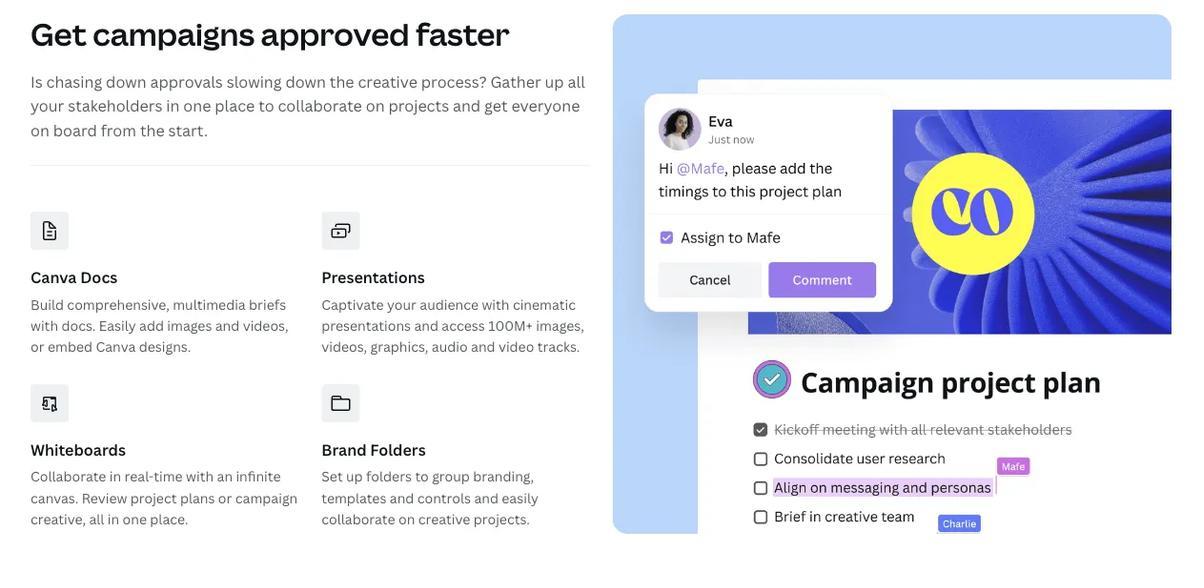 Task type: vqa. For each thing, say whether or not it's contained in the screenshot.
right Text
no



Task type: describe. For each thing, give the bounding box(es) containing it.
build
[[31, 295, 64, 314]]

easily
[[502, 489, 539, 507]]

docs.
[[61, 317, 96, 335]]

video
[[499, 338, 534, 356]]

1 vertical spatial the
[[140, 120, 165, 141]]

get
[[485, 96, 508, 116]]

1 horizontal spatial the
[[330, 71, 354, 92]]

with inside presentations captivate your audience with cinematic presentations and access 100m+ images, videos, graphics, audio and video tracks.
[[482, 295, 510, 314]]

everyone
[[512, 96, 580, 116]]

gather
[[491, 71, 541, 92]]

1 vertical spatial in
[[109, 468, 121, 486]]

approvals
[[150, 71, 223, 92]]

and inside 'canva docs build comprehensive, multimedia briefs with  docs. easily add images and videos, or embed canva designs.'
[[215, 317, 240, 335]]

audio
[[432, 338, 468, 356]]

creative,
[[31, 511, 86, 529]]

docs (3) image
[[613, 15, 1172, 534]]

in inside 'is chasing down approvals slowing down the creative process? gather up all your stakeholders in one place to collaborate on projects and get everyone on board from the start.'
[[166, 96, 180, 116]]

project
[[130, 489, 177, 507]]

2 vertical spatial in
[[108, 511, 119, 529]]

1 vertical spatial canva
[[96, 338, 136, 356]]

images
[[167, 317, 212, 335]]

folders
[[366, 468, 412, 486]]

get campaigns approved faster
[[31, 14, 510, 55]]

with inside 'canva docs build comprehensive, multimedia briefs with  docs. easily add images and videos, or embed canva designs.'
[[31, 317, 58, 335]]

place
[[215, 96, 255, 116]]

place.
[[150, 511, 188, 529]]

comprehensive,
[[67, 295, 170, 314]]

up inside brand folders set up folders to group branding, templates and controls and easily collaborate on creative projects.
[[346, 468, 363, 486]]

time
[[154, 468, 183, 486]]

controls
[[417, 489, 471, 507]]

is
[[31, 71, 43, 92]]

to inside brand folders set up folders to group branding, templates and controls and easily collaborate on creative projects.
[[415, 468, 429, 486]]

infinite
[[236, 468, 281, 486]]

whiteboards
[[31, 440, 126, 461]]

captivate
[[322, 295, 384, 314]]

is chasing down approvals slowing down the creative process? gather up all your stakeholders in one place to collaborate on projects and get everyone on board from the start.
[[31, 71, 585, 141]]

presentations captivate your audience with cinematic presentations and access 100m+ images, videos, graphics, audio and video tracks.
[[322, 268, 584, 356]]

board
[[53, 120, 97, 141]]

one inside whiteboards collaborate in real-time with an infinite canvas. review project plans or campaign creative, all in one place.
[[123, 511, 147, 529]]

up inside 'is chasing down approvals slowing down the creative process? gather up all your stakeholders in one place to collaborate on projects and get everyone on board from the start.'
[[545, 71, 564, 92]]

stakeholders
[[68, 96, 163, 116]]

briefs
[[249, 295, 286, 314]]

collaborate
[[31, 468, 106, 486]]

and down folders at the left bottom of the page
[[390, 489, 414, 507]]

creative inside 'is chasing down approvals slowing down the creative process? gather up all your stakeholders in one place to collaborate on projects and get everyone on board from the start.'
[[358, 71, 418, 92]]

0 vertical spatial on
[[366, 96, 385, 116]]

brand folders set up folders to group branding, templates and controls and easily collaborate on creative projects.
[[322, 440, 539, 529]]

canva docs build comprehensive, multimedia briefs with  docs. easily add images and videos, or embed canva designs.
[[31, 268, 289, 356]]

and down access
[[471, 338, 496, 356]]

brand
[[322, 440, 367, 461]]

embed
[[48, 338, 93, 356]]

add
[[139, 317, 164, 335]]

docs
[[80, 268, 118, 288]]

start.
[[168, 120, 208, 141]]

creative inside brand folders set up folders to group branding, templates and controls and easily collaborate on creative projects.
[[418, 511, 471, 529]]



Task type: locate. For each thing, give the bounding box(es) containing it.
all up everyone
[[568, 71, 585, 92]]

chasing
[[46, 71, 102, 92]]

all down review
[[89, 511, 104, 529]]

folders
[[370, 440, 426, 461]]

projects
[[389, 96, 449, 116]]

access
[[442, 317, 485, 335]]

1 vertical spatial one
[[123, 511, 147, 529]]

approved
[[261, 14, 410, 55]]

on inside brand folders set up folders to group branding, templates and controls and easily collaborate on creative projects.
[[399, 511, 415, 529]]

all
[[568, 71, 585, 92], [89, 511, 104, 529]]

collaborate inside 'is chasing down approvals slowing down the creative process? gather up all your stakeholders in one place to collaborate on projects and get everyone on board from the start.'
[[278, 96, 362, 116]]

and down audience
[[414, 317, 439, 335]]

1 vertical spatial videos,
[[322, 338, 367, 356]]

templates
[[322, 489, 387, 507]]

down right slowing
[[286, 71, 326, 92]]

videos, inside 'canva docs build comprehensive, multimedia briefs with  docs. easily add images and videos, or embed canva designs.'
[[243, 317, 289, 335]]

1 vertical spatial with
[[31, 317, 58, 335]]

the down approved
[[330, 71, 354, 92]]

set
[[322, 468, 343, 486]]

with up plans
[[186, 468, 214, 486]]

one up "start."
[[183, 96, 211, 116]]

1 horizontal spatial one
[[183, 96, 211, 116]]

in down approvals
[[166, 96, 180, 116]]

with up 100m+
[[482, 295, 510, 314]]

0 vertical spatial videos,
[[243, 317, 289, 335]]

one down project
[[123, 511, 147, 529]]

projects.
[[474, 511, 530, 529]]

in left real- on the bottom of the page
[[109, 468, 121, 486]]

0 horizontal spatial or
[[31, 338, 44, 356]]

0 vertical spatial collaborate
[[278, 96, 362, 116]]

1 vertical spatial on
[[31, 120, 49, 141]]

videos, down presentations
[[322, 338, 367, 356]]

0 horizontal spatial with
[[31, 317, 58, 335]]

1 vertical spatial your
[[387, 295, 417, 314]]

cinematic
[[513, 295, 576, 314]]

1 horizontal spatial all
[[568, 71, 585, 92]]

real-
[[124, 468, 154, 486]]

up up 'templates'
[[346, 468, 363, 486]]

0 horizontal spatial down
[[106, 71, 147, 92]]

1 horizontal spatial down
[[286, 71, 326, 92]]

or down an
[[218, 489, 232, 507]]

2 horizontal spatial on
[[399, 511, 415, 529]]

1 horizontal spatial or
[[218, 489, 232, 507]]

one
[[183, 96, 211, 116], [123, 511, 147, 529]]

on down folders at the left bottom of the page
[[399, 511, 415, 529]]

review
[[82, 489, 127, 507]]

on left projects
[[366, 96, 385, 116]]

creative down controls
[[418, 511, 471, 529]]

whiteboards collaborate in real-time with an infinite canvas. review project plans or campaign creative, all in one place.
[[31, 440, 298, 529]]

0 horizontal spatial creative
[[358, 71, 418, 92]]

and inside 'is chasing down approvals slowing down the creative process? gather up all your stakeholders in one place to collaborate on projects and get everyone on board from the start.'
[[453, 96, 481, 116]]

0 horizontal spatial all
[[89, 511, 104, 529]]

campaign
[[235, 489, 298, 507]]

slowing
[[227, 71, 282, 92]]

or
[[31, 338, 44, 356], [218, 489, 232, 507]]

1 horizontal spatial your
[[387, 295, 417, 314]]

images,
[[536, 317, 584, 335]]

canva down easily
[[96, 338, 136, 356]]

collaborate inside brand folders set up folders to group branding, templates and controls and easily collaborate on creative projects.
[[322, 511, 395, 529]]

1 down from the left
[[106, 71, 147, 92]]

1 horizontal spatial on
[[366, 96, 385, 116]]

down up stakeholders
[[106, 71, 147, 92]]

process?
[[421, 71, 487, 92]]

all inside 'is chasing down approvals slowing down the creative process? gather up all your stakeholders in one place to collaborate on projects and get everyone on board from the start.'
[[568, 71, 585, 92]]

1 vertical spatial or
[[218, 489, 232, 507]]

faster
[[416, 14, 510, 55]]

from
[[101, 120, 136, 141]]

1 vertical spatial to
[[415, 468, 429, 486]]

0 vertical spatial one
[[183, 96, 211, 116]]

your inside 'is chasing down approvals slowing down the creative process? gather up all your stakeholders in one place to collaborate on projects and get everyone on board from the start.'
[[31, 96, 64, 116]]

creative
[[358, 71, 418, 92], [418, 511, 471, 529]]

collaborate down slowing
[[278, 96, 362, 116]]

0 horizontal spatial one
[[123, 511, 147, 529]]

group
[[432, 468, 470, 486]]

canva
[[31, 268, 77, 288], [96, 338, 136, 356]]

0 vertical spatial to
[[259, 96, 274, 116]]

branding,
[[473, 468, 534, 486]]

and up projects.
[[474, 489, 499, 507]]

0 vertical spatial the
[[330, 71, 354, 92]]

videos, down briefs
[[243, 317, 289, 335]]

presentations
[[322, 317, 411, 335]]

0 horizontal spatial the
[[140, 120, 165, 141]]

one inside 'is chasing down approvals slowing down the creative process? gather up all your stakeholders in one place to collaborate on projects and get everyone on board from the start.'
[[183, 96, 211, 116]]

1 horizontal spatial creative
[[418, 511, 471, 529]]

0 vertical spatial up
[[545, 71, 564, 92]]

creative up projects
[[358, 71, 418, 92]]

easily
[[99, 317, 136, 335]]

collaborate down 'templates'
[[322, 511, 395, 529]]

0 vertical spatial your
[[31, 96, 64, 116]]

and down "process?"
[[453, 96, 481, 116]]

videos, inside presentations captivate your audience with cinematic presentations and access 100m+ images, videos, graphics, audio and video tracks.
[[322, 338, 367, 356]]

2 horizontal spatial with
[[482, 295, 510, 314]]

videos,
[[243, 317, 289, 335], [322, 338, 367, 356]]

plans
[[180, 489, 215, 507]]

audience
[[420, 295, 479, 314]]

0 horizontal spatial canva
[[31, 268, 77, 288]]

up
[[545, 71, 564, 92], [346, 468, 363, 486]]

to
[[259, 96, 274, 116], [415, 468, 429, 486]]

1 horizontal spatial videos,
[[322, 338, 367, 356]]

0 horizontal spatial up
[[346, 468, 363, 486]]

in down review
[[108, 511, 119, 529]]

0 vertical spatial creative
[[358, 71, 418, 92]]

0 vertical spatial in
[[166, 96, 180, 116]]

0 horizontal spatial your
[[31, 96, 64, 116]]

1 horizontal spatial to
[[415, 468, 429, 486]]

designs.
[[139, 338, 191, 356]]

down
[[106, 71, 147, 92], [286, 71, 326, 92]]

on
[[366, 96, 385, 116], [31, 120, 49, 141], [399, 511, 415, 529]]

or inside 'canva docs build comprehensive, multimedia briefs with  docs. easily add images and videos, or embed canva designs.'
[[31, 338, 44, 356]]

collaborate
[[278, 96, 362, 116], [322, 511, 395, 529]]

2 vertical spatial on
[[399, 511, 415, 529]]

an
[[217, 468, 233, 486]]

0 horizontal spatial on
[[31, 120, 49, 141]]

or left embed on the left
[[31, 338, 44, 356]]

your down presentations
[[387, 295, 417, 314]]

1 vertical spatial collaborate
[[322, 511, 395, 529]]

the right "from"
[[140, 120, 165, 141]]

all inside whiteboards collaborate in real-time with an infinite canvas. review project plans or campaign creative, all in one place.
[[89, 511, 104, 529]]

100m+
[[488, 317, 533, 335]]

0 vertical spatial with
[[482, 295, 510, 314]]

canva up build
[[31, 268, 77, 288]]

up up everyone
[[545, 71, 564, 92]]

get
[[31, 14, 87, 55]]

0 horizontal spatial videos,
[[243, 317, 289, 335]]

tracks.
[[538, 338, 580, 356]]

to down slowing
[[259, 96, 274, 116]]

to inside 'is chasing down approvals slowing down the creative process? gather up all your stakeholders in one place to collaborate on projects and get everyone on board from the start.'
[[259, 96, 274, 116]]

presentations
[[322, 268, 425, 288]]

on left board
[[31, 120, 49, 141]]

your inside presentations captivate your audience with cinematic presentations and access 100m+ images, videos, graphics, audio and video tracks.
[[387, 295, 417, 314]]

and down multimedia
[[215, 317, 240, 335]]

in
[[166, 96, 180, 116], [109, 468, 121, 486], [108, 511, 119, 529]]

2 vertical spatial with
[[186, 468, 214, 486]]

multimedia
[[173, 295, 246, 314]]

1 horizontal spatial up
[[545, 71, 564, 92]]

with down build
[[31, 317, 58, 335]]

graphics,
[[371, 338, 429, 356]]

1 vertical spatial up
[[346, 468, 363, 486]]

canvas.
[[31, 489, 78, 507]]

1 horizontal spatial with
[[186, 468, 214, 486]]

0 vertical spatial canva
[[31, 268, 77, 288]]

1 horizontal spatial canva
[[96, 338, 136, 356]]

1 vertical spatial all
[[89, 511, 104, 529]]

1 vertical spatial creative
[[418, 511, 471, 529]]

2 down from the left
[[286, 71, 326, 92]]

your
[[31, 96, 64, 116], [387, 295, 417, 314]]

campaigns
[[93, 14, 255, 55]]

with
[[482, 295, 510, 314], [31, 317, 58, 335], [186, 468, 214, 486]]

0 vertical spatial or
[[31, 338, 44, 356]]

to left group at the left bottom of the page
[[415, 468, 429, 486]]

with inside whiteboards collaborate in real-time with an infinite canvas. review project plans or campaign creative, all in one place.
[[186, 468, 214, 486]]

the
[[330, 71, 354, 92], [140, 120, 165, 141]]

or inside whiteboards collaborate in real-time with an infinite canvas. review project plans or campaign creative, all in one place.
[[218, 489, 232, 507]]

your down is
[[31, 96, 64, 116]]

and
[[453, 96, 481, 116], [215, 317, 240, 335], [414, 317, 439, 335], [471, 338, 496, 356], [390, 489, 414, 507], [474, 489, 499, 507]]

0 horizontal spatial to
[[259, 96, 274, 116]]

0 vertical spatial all
[[568, 71, 585, 92]]



